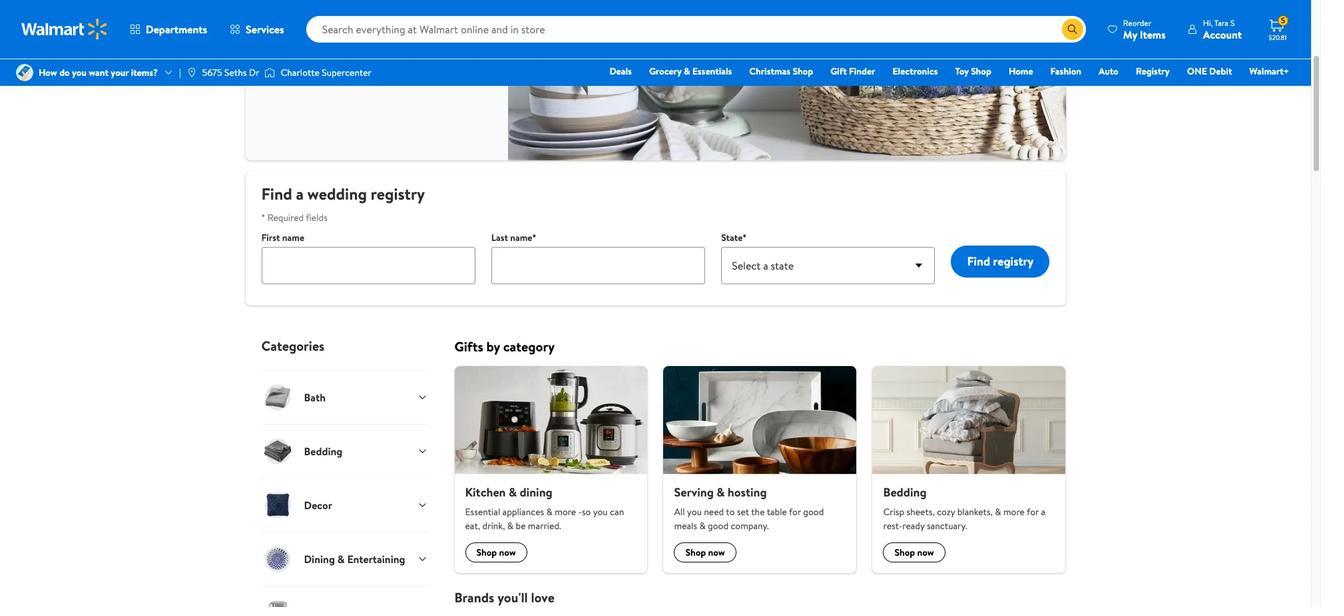 Task type: locate. For each thing, give the bounding box(es) containing it.
 image right |
[[186, 67, 197, 78]]

a inside find a wedding registry * required fields
[[296, 183, 304, 205]]

0 horizontal spatial registry
[[371, 183, 425, 205]]

now for hosting
[[709, 547, 725, 560]]

home link
[[1003, 64, 1040, 79]]

 image for how
[[16, 64, 33, 81]]

1 horizontal spatial a
[[1042, 506, 1046, 519]]

2 horizontal spatial you
[[687, 506, 702, 519]]

a
[[296, 183, 304, 205], [1042, 506, 1046, 519]]

now down ready
[[918, 547, 935, 560]]

1 vertical spatial a
[[1042, 506, 1046, 519]]

you right 'all'
[[687, 506, 702, 519]]

shop now inside kitchen & dining list item
[[477, 547, 516, 560]]

for right blankets,
[[1027, 506, 1039, 519]]

1 vertical spatial bedding
[[884, 484, 927, 501]]

state*
[[722, 231, 747, 244]]

shop now down drink,
[[477, 547, 516, 560]]

1 horizontal spatial for
[[1027, 506, 1039, 519]]

find for a
[[261, 183, 292, 205]]

& up married.
[[547, 506, 553, 519]]

5675 seths dr
[[202, 66, 259, 79]]

find registry button
[[952, 246, 1050, 278]]

registry link
[[1130, 64, 1176, 79]]

now inside "bedding" list item
[[918, 547, 935, 560]]

1 horizontal spatial now
[[709, 547, 725, 560]]

do
[[59, 66, 70, 79]]

0 vertical spatial registry
[[371, 183, 425, 205]]

Search search field
[[306, 16, 1086, 43]]

more right blankets,
[[1004, 506, 1025, 519]]

2 for from the left
[[1027, 506, 1039, 519]]

0 horizontal spatial shop now
[[477, 547, 516, 560]]

christmas
[[750, 65, 791, 78]]

list
[[447, 366, 1074, 574]]

now
[[499, 547, 516, 560], [709, 547, 725, 560], [918, 547, 935, 560]]

ready
[[903, 520, 925, 533]]

0 vertical spatial a
[[296, 183, 304, 205]]

now for dining
[[499, 547, 516, 560]]

more inside the bedding crisp sheets, cozy blankets, & more for a rest-ready sanctuary.
[[1004, 506, 1025, 519]]

1 for from the left
[[789, 506, 801, 519]]

& inside dropdown button
[[338, 552, 345, 567]]

1 shop now from the left
[[477, 547, 516, 560]]

shop right toy
[[971, 65, 992, 78]]

& inside the bedding crisp sheets, cozy blankets, & more for a rest-ready sanctuary.
[[996, 506, 1002, 519]]

deals link
[[604, 64, 638, 79]]

-
[[579, 506, 582, 519]]

drink,
[[483, 520, 505, 533]]

good
[[804, 506, 824, 519], [708, 520, 729, 533]]

shop now for sheets,
[[895, 547, 935, 560]]

supercenter
[[322, 66, 372, 79]]

2 now from the left
[[709, 547, 725, 560]]

shop down meals
[[686, 547, 706, 560]]

want
[[89, 66, 109, 79]]

eat,
[[465, 520, 480, 533]]

0 vertical spatial find
[[261, 183, 292, 205]]

bedding button
[[261, 424, 428, 478]]

& right blankets,
[[996, 506, 1002, 519]]

dining & entertaining button
[[261, 532, 428, 586]]

kitchen & dining image
[[261, 598, 293, 608]]

shop
[[793, 65, 814, 78], [971, 65, 992, 78], [477, 547, 497, 560], [686, 547, 706, 560], [895, 547, 916, 560]]

rest-
[[884, 520, 903, 533]]

the
[[752, 506, 765, 519]]

 image left how
[[16, 64, 33, 81]]

now inside serving & hosting list item
[[709, 547, 725, 560]]

now inside kitchen & dining list item
[[499, 547, 516, 560]]

& right dining
[[338, 552, 345, 567]]

items?
[[131, 66, 158, 79]]

grocery & essentials link
[[643, 64, 738, 79]]

you
[[72, 66, 87, 79], [593, 506, 608, 519], [687, 506, 702, 519]]

&
[[684, 65, 691, 78], [509, 484, 517, 501], [717, 484, 725, 501], [547, 506, 553, 519], [996, 506, 1002, 519], [508, 520, 514, 533], [700, 520, 706, 533], [338, 552, 345, 567]]

3 now from the left
[[918, 547, 935, 560]]

bedding up decor
[[304, 444, 343, 459]]

bedding up 'crisp'
[[884, 484, 927, 501]]

0 horizontal spatial bedding
[[304, 444, 343, 459]]

more left -
[[555, 506, 576, 519]]

for inside the bedding crisp sheets, cozy blankets, & more for a rest-ready sanctuary.
[[1027, 506, 1039, 519]]

gifts
[[455, 338, 483, 356]]

1 horizontal spatial shop now
[[686, 547, 725, 560]]

bedding for bedding
[[304, 444, 343, 459]]

you inside serving & hosting all you need to set the table for good meals & good company.
[[687, 506, 702, 519]]

0 horizontal spatial you
[[72, 66, 87, 79]]

gift finder
[[831, 65, 876, 78]]

decor button
[[261, 478, 428, 532]]

search icon image
[[1068, 24, 1078, 35]]

shop down drink,
[[477, 547, 497, 560]]

bedding inside dropdown button
[[304, 444, 343, 459]]

1 horizontal spatial find
[[968, 253, 991, 270]]

grocery & essentials
[[649, 65, 732, 78]]

1 horizontal spatial good
[[804, 506, 824, 519]]

find inside button
[[968, 253, 991, 270]]

Last name* text field
[[492, 247, 706, 284]]

bath
[[304, 390, 326, 405]]

married.
[[528, 520, 562, 533]]

auto
[[1099, 65, 1119, 78]]

1 horizontal spatial more
[[1004, 506, 1025, 519]]

0 horizontal spatial a
[[296, 183, 304, 205]]

registry
[[371, 183, 425, 205], [994, 253, 1034, 270]]

how
[[39, 66, 57, 79]]

find registry
[[968, 253, 1034, 270]]

you right so
[[593, 506, 608, 519]]

more inside kitchen & dining essential appliances & more -so you can eat, drink, & be married.
[[555, 506, 576, 519]]

brands you'll love
[[455, 589, 555, 607]]

you right the do
[[72, 66, 87, 79]]

& left 'be'
[[508, 520, 514, 533]]

shop now down ready
[[895, 547, 935, 560]]

the best for a newlywed nest. wedding registry. you said yes! now the fun begins-build your wish list today. image
[[508, 0, 1066, 161]]

registry
[[1136, 65, 1170, 78]]

now for sheets,
[[918, 547, 935, 560]]

how do you want your items?
[[39, 66, 158, 79]]

shop inside serving & hosting list item
[[686, 547, 706, 560]]

fields
[[306, 211, 328, 225]]

shop for bedding
[[895, 547, 916, 560]]

1 vertical spatial registry
[[994, 253, 1034, 270]]

shop inside "bedding" list item
[[895, 547, 916, 560]]

fashion
[[1051, 65, 1082, 78]]

1 now from the left
[[499, 547, 516, 560]]

bedding inside the bedding crisp sheets, cozy blankets, & more for a rest-ready sanctuary.
[[884, 484, 927, 501]]

shop right christmas on the top of the page
[[793, 65, 814, 78]]

name
[[282, 231, 305, 244]]

walmart+ link
[[1244, 64, 1296, 79]]

kitchen
[[465, 484, 506, 501]]

0 horizontal spatial  image
[[16, 64, 33, 81]]

good right table
[[804, 506, 824, 519]]

 image right "dr"
[[265, 66, 275, 79]]

table
[[767, 506, 787, 519]]

shop now inside serving & hosting list item
[[686, 547, 725, 560]]

shop now inside "bedding" list item
[[895, 547, 935, 560]]

my
[[1124, 27, 1138, 42]]

auto link
[[1093, 64, 1125, 79]]

1 more from the left
[[555, 506, 576, 519]]

2 shop now from the left
[[686, 547, 725, 560]]

0 horizontal spatial for
[[789, 506, 801, 519]]

services button
[[219, 13, 296, 45]]

now down 'be'
[[499, 547, 516, 560]]

0 vertical spatial good
[[804, 506, 824, 519]]

good down the 'need'
[[708, 520, 729, 533]]

dining
[[520, 484, 553, 501]]

blankets,
[[958, 506, 993, 519]]

toy
[[956, 65, 969, 78]]

bedding
[[304, 444, 343, 459], [884, 484, 927, 501]]

shop now
[[477, 547, 516, 560], [686, 547, 725, 560], [895, 547, 935, 560]]

3 shop now from the left
[[895, 547, 935, 560]]

shop inside kitchen & dining list item
[[477, 547, 497, 560]]

5 $20.81
[[1270, 15, 1287, 42]]

0 horizontal spatial find
[[261, 183, 292, 205]]

name*
[[510, 231, 537, 244]]

1 horizontal spatial registry
[[994, 253, 1034, 270]]

0 vertical spatial bedding
[[304, 444, 343, 459]]

debit
[[1210, 65, 1233, 78]]

more
[[555, 506, 576, 519], [1004, 506, 1025, 519]]

serving
[[675, 484, 714, 501]]

crisp
[[884, 506, 905, 519]]

0 horizontal spatial now
[[499, 547, 516, 560]]

shop now down meals
[[686, 547, 725, 560]]

 image
[[16, 64, 33, 81], [265, 66, 275, 79], [186, 67, 197, 78]]

find
[[261, 183, 292, 205], [968, 253, 991, 270]]

a inside the bedding crisp sheets, cozy blankets, & more for a rest-ready sanctuary.
[[1042, 506, 1046, 519]]

company.
[[731, 520, 769, 533]]

*
[[261, 211, 265, 225]]

2 more from the left
[[1004, 506, 1025, 519]]

electronics link
[[887, 64, 944, 79]]

5
[[1282, 15, 1286, 26]]

wedding
[[308, 183, 367, 205]]

gifts by category
[[455, 338, 555, 356]]

1 horizontal spatial bedding
[[884, 484, 927, 501]]

1 horizontal spatial you
[[593, 506, 608, 519]]

2 horizontal spatial now
[[918, 547, 935, 560]]

bedding list item
[[865, 366, 1074, 574]]

1 vertical spatial find
[[968, 253, 991, 270]]

1 horizontal spatial  image
[[186, 67, 197, 78]]

2 horizontal spatial shop now
[[895, 547, 935, 560]]

0 horizontal spatial good
[[708, 520, 729, 533]]

0 horizontal spatial more
[[555, 506, 576, 519]]

electronics
[[893, 65, 938, 78]]

sheets,
[[907, 506, 935, 519]]

2 horizontal spatial  image
[[265, 66, 275, 79]]

bedding crisp sheets, cozy blankets, & more for a rest-ready sanctuary.
[[884, 484, 1046, 533]]

appliances
[[503, 506, 544, 519]]

grocery
[[649, 65, 682, 78]]

for right table
[[789, 506, 801, 519]]

reorder my items
[[1124, 17, 1166, 42]]

now down the 'need'
[[709, 547, 725, 560]]

shop down ready
[[895, 547, 916, 560]]

find inside find a wedding registry * required fields
[[261, 183, 292, 205]]

required
[[268, 211, 304, 225]]

kitchen & dining essential appliances & more -so you can eat, drink, & be married.
[[465, 484, 624, 533]]

one debit
[[1188, 65, 1233, 78]]



Task type: describe. For each thing, give the bounding box(es) containing it.
shop for serving & hosting
[[686, 547, 706, 560]]

list containing kitchen & dining
[[447, 366, 1074, 574]]

your
[[111, 66, 129, 79]]

love
[[531, 589, 555, 607]]

you inside kitchen & dining essential appliances & more -so you can eat, drink, & be married.
[[593, 506, 608, 519]]

serving & hosting list item
[[656, 366, 865, 574]]

essential
[[465, 506, 500, 519]]

more for sheets,
[[1004, 506, 1025, 519]]

dr
[[249, 66, 259, 79]]

charlotte supercenter
[[281, 66, 372, 79]]

one
[[1188, 65, 1208, 78]]

set
[[737, 506, 750, 519]]

home
[[1009, 65, 1034, 78]]

dining
[[304, 552, 335, 567]]

sanctuary.
[[927, 520, 968, 533]]

departments
[[146, 22, 207, 37]]

seths
[[225, 66, 247, 79]]

tara
[[1215, 17, 1229, 28]]

find a wedding registry * required fields
[[261, 183, 425, 225]]

services
[[246, 22, 284, 37]]

entertaining
[[347, 552, 405, 567]]

bedding for bedding crisp sheets, cozy blankets, & more for a rest-ready sanctuary.
[[884, 484, 927, 501]]

|
[[179, 66, 181, 79]]

first name
[[261, 231, 305, 244]]

one debit link
[[1182, 64, 1239, 79]]

can
[[610, 506, 624, 519]]

decor
[[304, 498, 332, 513]]

kitchen & dining list item
[[447, 366, 656, 574]]

dining & entertaining
[[304, 552, 405, 567]]

christmas shop
[[750, 65, 814, 78]]

registry inside find a wedding registry * required fields
[[371, 183, 425, 205]]

category
[[504, 338, 555, 356]]

meals
[[675, 520, 698, 533]]

fashion link
[[1045, 64, 1088, 79]]

for inside serving & hosting all you need to set the table for good meals & good company.
[[789, 506, 801, 519]]

find for registry
[[968, 253, 991, 270]]

reorder
[[1124, 17, 1152, 28]]

hi,
[[1204, 17, 1213, 28]]

charlotte
[[281, 66, 320, 79]]

departments button
[[119, 13, 219, 45]]

more for dining
[[555, 506, 576, 519]]

First name text field
[[261, 247, 476, 284]]

christmas shop link
[[744, 64, 820, 79]]

1 vertical spatial good
[[708, 520, 729, 533]]

registry inside button
[[994, 253, 1034, 270]]

& right meals
[[700, 520, 706, 533]]

finder
[[849, 65, 876, 78]]

need
[[704, 506, 724, 519]]

& up the 'need'
[[717, 484, 725, 501]]

shop for kitchen & dining
[[477, 547, 497, 560]]

be
[[516, 520, 526, 533]]

 image for 5675
[[186, 67, 197, 78]]

shop now for hosting
[[686, 547, 725, 560]]

s
[[1231, 17, 1235, 28]]

to
[[726, 506, 735, 519]]

all
[[675, 506, 685, 519]]

account
[[1204, 27, 1242, 42]]

last name*
[[492, 231, 537, 244]]

Walmart Site-Wide search field
[[306, 16, 1086, 43]]

walmart+
[[1250, 65, 1290, 78]]

 image for charlotte
[[265, 66, 275, 79]]

first
[[261, 231, 280, 244]]

& up appliances
[[509, 484, 517, 501]]

so
[[582, 506, 591, 519]]

items
[[1140, 27, 1166, 42]]

bath button
[[261, 370, 428, 424]]

gift
[[831, 65, 847, 78]]

walmart image
[[21, 19, 108, 40]]

hi, tara s account
[[1204, 17, 1242, 42]]

essentials
[[693, 65, 732, 78]]

last
[[492, 231, 508, 244]]

toy shop link
[[950, 64, 998, 79]]

serving & hosting all you need to set the table for good meals & good company.
[[675, 484, 824, 533]]

deals
[[610, 65, 632, 78]]

$20.81
[[1270, 33, 1287, 42]]

shop now for dining
[[477, 547, 516, 560]]

& right grocery
[[684, 65, 691, 78]]

toy shop
[[956, 65, 992, 78]]

cozy
[[937, 506, 956, 519]]

by
[[487, 338, 500, 356]]

brands
[[455, 589, 495, 607]]



Task type: vqa. For each thing, say whether or not it's contained in the screenshot.
Value within the $3.33 2.6 ¢/fl oz Great Value 2% Reduced Fat Milk, 128 Fl Oz
no



